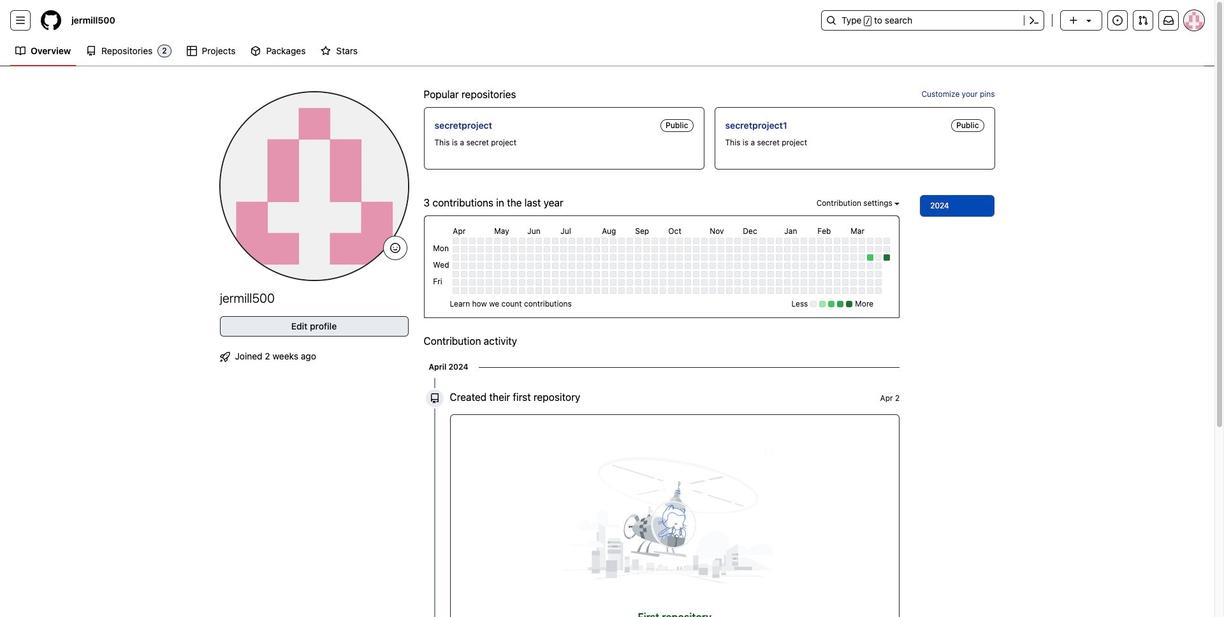 Task type: vqa. For each thing, say whether or not it's contained in the screenshot.
fabric icon
no



Task type: describe. For each thing, give the bounding box(es) containing it.
git pull request image
[[1139, 15, 1149, 26]]

notifications image
[[1164, 15, 1174, 26]]

0 vertical spatial repo image
[[86, 46, 96, 56]]

change your avatar image
[[220, 92, 409, 281]]

homepage image
[[41, 10, 61, 31]]

issue opened image
[[1113, 15, 1123, 26]]

package image
[[251, 46, 261, 56]]



Task type: locate. For each thing, give the bounding box(es) containing it.
1 vertical spatial repo image
[[430, 394, 440, 404]]

cell
[[453, 238, 459, 245], [461, 238, 468, 245], [470, 238, 476, 245], [478, 238, 484, 245], [486, 238, 493, 245], [495, 238, 501, 245], [503, 238, 509, 245], [511, 238, 518, 245], [519, 238, 526, 245], [528, 238, 534, 245], [536, 238, 542, 245], [544, 238, 551, 245], [553, 238, 559, 245], [561, 238, 567, 245], [569, 238, 576, 245], [578, 238, 584, 245], [586, 238, 592, 245], [594, 238, 600, 245], [602, 238, 609, 245], [611, 238, 617, 245], [619, 238, 625, 245], [627, 238, 634, 245], [636, 238, 642, 245], [644, 238, 650, 245], [652, 238, 659, 245], [660, 238, 667, 245], [669, 238, 675, 245], [677, 238, 683, 245], [685, 238, 692, 245], [694, 238, 700, 245], [702, 238, 708, 245], [710, 238, 717, 245], [718, 238, 725, 245], [727, 238, 733, 245], [735, 238, 741, 245], [743, 238, 750, 245], [752, 238, 758, 245], [760, 238, 766, 245], [768, 238, 775, 245], [777, 238, 783, 245], [785, 238, 791, 245], [793, 238, 799, 245], [801, 238, 808, 245], [810, 238, 816, 245], [818, 238, 824, 245], [826, 238, 833, 245], [835, 238, 841, 245], [843, 238, 849, 245], [851, 238, 858, 245], [859, 238, 866, 245], [868, 238, 874, 245], [876, 238, 882, 245], [884, 238, 891, 245], [453, 246, 459, 253], [461, 246, 468, 253], [470, 246, 476, 253], [478, 246, 484, 253], [486, 246, 493, 253], [495, 246, 501, 253], [503, 246, 509, 253], [511, 246, 518, 253], [519, 246, 526, 253], [528, 246, 534, 253], [536, 246, 542, 253], [544, 246, 551, 253], [553, 246, 559, 253], [561, 246, 567, 253], [569, 246, 576, 253], [578, 246, 584, 253], [586, 246, 592, 253], [594, 246, 600, 253], [602, 246, 609, 253], [611, 246, 617, 253], [619, 246, 625, 253], [627, 246, 634, 253], [636, 246, 642, 253], [644, 246, 650, 253], [652, 246, 659, 253], [660, 246, 667, 253], [669, 246, 675, 253], [677, 246, 683, 253], [685, 246, 692, 253], [694, 246, 700, 253], [702, 246, 708, 253], [710, 246, 717, 253], [718, 246, 725, 253], [727, 246, 733, 253], [735, 246, 741, 253], [743, 246, 750, 253], [752, 246, 758, 253], [760, 246, 766, 253], [768, 246, 775, 253], [777, 246, 783, 253], [785, 246, 791, 253], [793, 246, 799, 253], [801, 246, 808, 253], [810, 246, 816, 253], [818, 246, 824, 253], [826, 246, 833, 253], [835, 246, 841, 253], [843, 246, 849, 253], [851, 246, 858, 253], [859, 246, 866, 253], [868, 246, 874, 253], [876, 246, 882, 253], [884, 246, 891, 253], [453, 255, 459, 261], [461, 255, 468, 261], [470, 255, 476, 261], [478, 255, 484, 261], [486, 255, 493, 261], [495, 255, 501, 261], [503, 255, 509, 261], [511, 255, 518, 261], [519, 255, 526, 261], [528, 255, 534, 261], [536, 255, 542, 261], [544, 255, 551, 261], [553, 255, 559, 261], [561, 255, 567, 261], [569, 255, 576, 261], [578, 255, 584, 261], [586, 255, 592, 261], [594, 255, 600, 261], [602, 255, 609, 261], [611, 255, 617, 261], [619, 255, 625, 261], [627, 255, 634, 261], [636, 255, 642, 261], [644, 255, 650, 261], [652, 255, 659, 261], [660, 255, 667, 261], [669, 255, 675, 261], [677, 255, 683, 261], [685, 255, 692, 261], [694, 255, 700, 261], [702, 255, 708, 261], [710, 255, 717, 261], [718, 255, 725, 261], [727, 255, 733, 261], [735, 255, 741, 261], [743, 255, 750, 261], [752, 255, 758, 261], [760, 255, 766, 261], [768, 255, 775, 261], [777, 255, 783, 261], [785, 255, 791, 261], [793, 255, 799, 261], [801, 255, 808, 261], [810, 255, 816, 261], [818, 255, 824, 261], [826, 255, 833, 261], [835, 255, 841, 261], [843, 255, 849, 261], [851, 255, 858, 261], [859, 255, 866, 261], [868, 255, 874, 261], [876, 255, 882, 261], [884, 255, 891, 261], [453, 263, 459, 269], [461, 263, 468, 269], [470, 263, 476, 269], [478, 263, 484, 269], [486, 263, 493, 269], [495, 263, 501, 269], [503, 263, 509, 269], [511, 263, 518, 269], [519, 263, 526, 269], [528, 263, 534, 269], [536, 263, 542, 269], [544, 263, 551, 269], [553, 263, 559, 269], [561, 263, 567, 269], [569, 263, 576, 269], [578, 263, 584, 269], [586, 263, 592, 269], [594, 263, 600, 269], [602, 263, 609, 269], [611, 263, 617, 269], [619, 263, 625, 269], [627, 263, 634, 269], [636, 263, 642, 269], [644, 263, 650, 269], [652, 263, 659, 269], [660, 263, 667, 269], [669, 263, 675, 269], [677, 263, 683, 269], [685, 263, 692, 269], [694, 263, 700, 269], [702, 263, 708, 269], [710, 263, 717, 269], [718, 263, 725, 269], [727, 263, 733, 269], [735, 263, 741, 269], [743, 263, 750, 269], [752, 263, 758, 269], [760, 263, 766, 269], [768, 263, 775, 269], [777, 263, 783, 269], [785, 263, 791, 269], [793, 263, 799, 269], [801, 263, 808, 269], [810, 263, 816, 269], [818, 263, 824, 269], [826, 263, 833, 269], [835, 263, 841, 269], [843, 263, 849, 269], [851, 263, 858, 269], [859, 263, 866, 269], [868, 263, 874, 269], [876, 263, 882, 269], [453, 271, 459, 278], [461, 271, 468, 278], [470, 271, 476, 278], [478, 271, 484, 278], [486, 271, 493, 278], [495, 271, 501, 278], [503, 271, 509, 278], [511, 271, 518, 278], [519, 271, 526, 278], [528, 271, 534, 278], [536, 271, 542, 278], [544, 271, 551, 278], [553, 271, 559, 278], [561, 271, 567, 278], [569, 271, 576, 278], [578, 271, 584, 278], [586, 271, 592, 278], [594, 271, 600, 278], [602, 271, 609, 278], [611, 271, 617, 278], [619, 271, 625, 278], [627, 271, 634, 278], [636, 271, 642, 278], [644, 271, 650, 278], [652, 271, 659, 278], [660, 271, 667, 278], [669, 271, 675, 278], [677, 271, 683, 278], [685, 271, 692, 278], [694, 271, 700, 278], [702, 271, 708, 278], [710, 271, 717, 278], [718, 271, 725, 278], [727, 271, 733, 278], [735, 271, 741, 278], [743, 271, 750, 278], [752, 271, 758, 278], [760, 271, 766, 278], [768, 271, 775, 278], [777, 271, 783, 278], [785, 271, 791, 278], [793, 271, 799, 278], [801, 271, 808, 278], [810, 271, 816, 278], [818, 271, 824, 278], [826, 271, 833, 278], [835, 271, 841, 278], [843, 271, 849, 278], [851, 271, 858, 278], [859, 271, 866, 278], [868, 271, 874, 278], [876, 271, 882, 278], [453, 280, 459, 286], [461, 280, 468, 286], [470, 280, 476, 286], [478, 280, 484, 286], [486, 280, 493, 286], [495, 280, 501, 286], [503, 280, 509, 286], [511, 280, 518, 286], [519, 280, 526, 286], [528, 280, 534, 286], [536, 280, 542, 286], [544, 280, 551, 286], [553, 280, 559, 286], [561, 280, 567, 286], [569, 280, 576, 286], [578, 280, 584, 286], [586, 280, 592, 286], [594, 280, 600, 286], [602, 280, 609, 286], [611, 280, 617, 286], [619, 280, 625, 286], [627, 280, 634, 286], [636, 280, 642, 286], [644, 280, 650, 286], [652, 280, 659, 286], [660, 280, 667, 286], [669, 280, 675, 286], [677, 280, 683, 286], [685, 280, 692, 286], [694, 280, 700, 286], [702, 280, 708, 286], [710, 280, 717, 286], [718, 280, 725, 286], [727, 280, 733, 286], [735, 280, 741, 286], [743, 280, 750, 286], [752, 280, 758, 286], [760, 280, 766, 286], [768, 280, 775, 286], [777, 280, 783, 286], [785, 280, 791, 286], [793, 280, 799, 286], [801, 280, 808, 286], [810, 280, 816, 286], [818, 280, 824, 286], [826, 280, 833, 286], [835, 280, 841, 286], [843, 280, 849, 286], [851, 280, 858, 286], [859, 280, 866, 286], [868, 280, 874, 286], [876, 280, 882, 286], [453, 288, 459, 294], [461, 288, 468, 294], [470, 288, 476, 294], [478, 288, 484, 294], [486, 288, 493, 294], [495, 288, 501, 294], [503, 288, 509, 294], [511, 288, 518, 294], [519, 288, 526, 294], [528, 288, 534, 294], [536, 288, 542, 294], [544, 288, 551, 294], [553, 288, 559, 294], [561, 288, 567, 294], [569, 288, 576, 294], [578, 288, 584, 294], [586, 288, 592, 294], [594, 288, 600, 294], [602, 288, 609, 294], [611, 288, 617, 294], [619, 288, 625, 294], [627, 288, 634, 294], [636, 288, 642, 294], [644, 288, 650, 294], [652, 288, 659, 294], [660, 288, 667, 294], [669, 288, 675, 294], [677, 288, 683, 294], [685, 288, 692, 294], [694, 288, 700, 294], [702, 288, 708, 294], [710, 288, 717, 294], [718, 288, 725, 294], [727, 288, 733, 294], [735, 288, 741, 294], [743, 288, 750, 294], [752, 288, 758, 294], [760, 288, 766, 294], [768, 288, 775, 294], [777, 288, 783, 294], [785, 288, 791, 294], [793, 288, 799, 294], [801, 288, 808, 294], [810, 288, 816, 294], [818, 288, 824, 294], [826, 288, 833, 294], [835, 288, 841, 294], [843, 288, 849, 294], [851, 288, 858, 294], [859, 288, 866, 294], [868, 288, 874, 294], [876, 288, 882, 294]]

smiley image
[[390, 243, 400, 253]]

congratulations on your first repository! image
[[516, 426, 835, 617]]

rocket image
[[220, 352, 230, 362]]

grid
[[431, 224, 893, 296]]

1 horizontal spatial repo image
[[430, 394, 440, 404]]

0 horizontal spatial repo image
[[86, 46, 96, 56]]

book image
[[15, 46, 26, 56]]

table image
[[187, 46, 197, 56]]

triangle down image
[[1084, 15, 1095, 26]]

plus image
[[1069, 15, 1079, 26]]

command palette image
[[1030, 15, 1040, 26]]

repo image
[[86, 46, 96, 56], [430, 394, 440, 404]]

star image
[[321, 46, 331, 56]]



